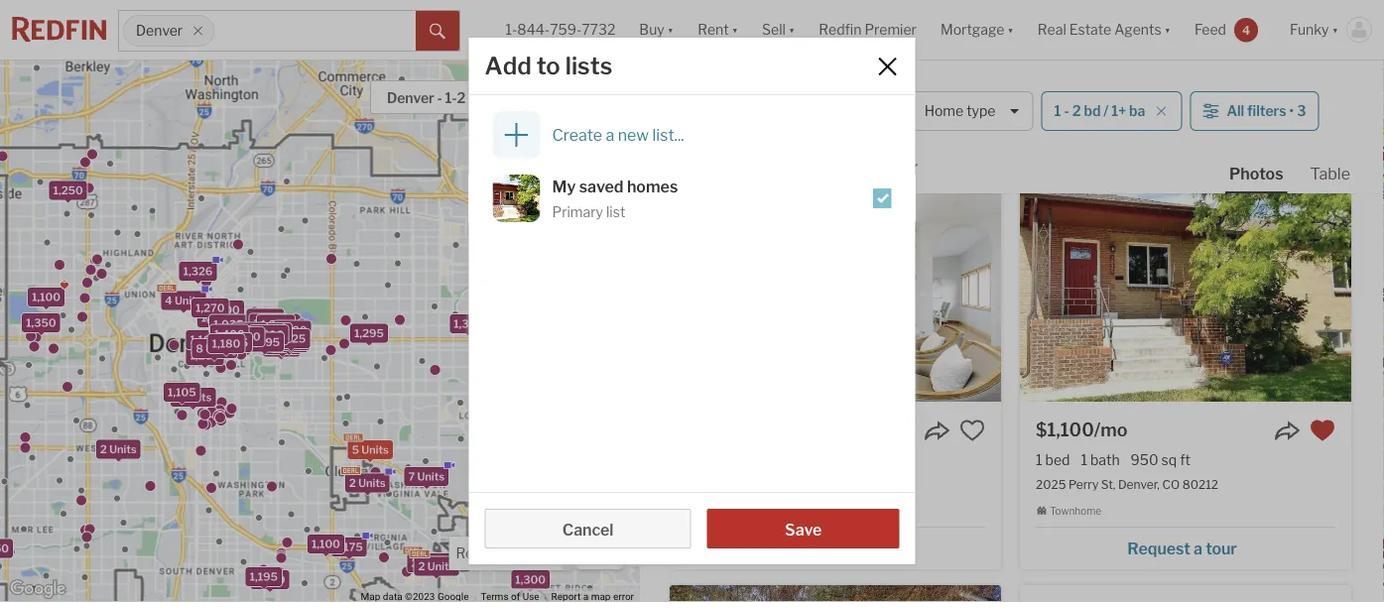 Task type: locate. For each thing, give the bounding box(es) containing it.
denver apartments for rent
[[670, 80, 966, 107]]

co down the 950 sq ft on the right bottom of page
[[1163, 477, 1180, 492]]

primary
[[552, 204, 603, 221]]

18th right 736
[[721, 46, 746, 60]]

1+
[[506, 90, 521, 107], [1112, 103, 1127, 119]]

2 inside the denver - 1-2 beds, 1+ baths, <$1.4k button
[[457, 90, 466, 107]]

redfin premier button
[[807, 0, 929, 60]]

map region
[[0, 0, 838, 602]]

photos
[[1230, 164, 1284, 183]]

co down redfin
[[819, 46, 837, 60]]

co down 455 sq ft
[[1167, 46, 1185, 60]]

1 horizontal spatial request
[[1049, 109, 1112, 129]]

remove
[[456, 545, 509, 562]]

(888)
[[1199, 109, 1240, 129]]

2 horizontal spatial request
[[1128, 539, 1191, 558]]

a left new on the top
[[606, 125, 615, 145]]

0 horizontal spatial ave,
[[749, 46, 772, 60]]

1,100
[[32, 291, 61, 304], [312, 538, 340, 551]]

sq for —
[[797, 20, 812, 37]]

1 vertical spatial 4 units
[[175, 391, 212, 404]]

e right 321
[[1059, 46, 1066, 60]]

-
[[437, 90, 442, 107], [1064, 103, 1070, 119]]

1 bed for 950 sq ft
[[1036, 452, 1070, 468]]

2 horizontal spatial denver
[[670, 80, 745, 107]]

1 left bd
[[1055, 103, 1061, 119]]

tour right / on the right top of the page
[[1127, 109, 1158, 129]]

2 e from the left
[[1059, 46, 1066, 60]]

1 bath up 321 e 18th ave, denver, co 80203
[[1081, 20, 1120, 37]]

request a tour for house
[[777, 539, 887, 558]]

7732
[[582, 21, 616, 38]]

request up 'photo of 1639 race st, denver, co 80206'
[[777, 539, 840, 558]]

tour
[[1127, 109, 1158, 129], [856, 539, 887, 558], [1206, 539, 1237, 558]]

0 horizontal spatial 2 units
[[100, 443, 137, 456]]

0 vertical spatial 4
[[1243, 23, 1251, 37]]

1 inside button
[[1055, 103, 1061, 119]]

denver, for 321 e 18th ave, denver, co 80203
[[1123, 46, 1165, 60]]

1 horizontal spatial -
[[1064, 103, 1070, 119]]

- left beds,
[[437, 90, 442, 107]]

80203 down redfin premier
[[839, 46, 878, 60]]

1 vertical spatial 2 units
[[349, 477, 386, 490]]

table button
[[1307, 163, 1355, 192]]

e right 736
[[711, 46, 718, 60]]

1 horizontal spatial e
[[1059, 46, 1066, 60]]

0 horizontal spatial tour
[[856, 539, 887, 558]]

1,180
[[212, 337, 241, 350]]

add
[[485, 51, 532, 80]]

denver, down '950'
[[1118, 477, 1160, 492]]

request left the ba
[[1049, 109, 1112, 129]]

denver,
[[775, 46, 817, 60], [1123, 46, 1165, 60], [1118, 477, 1160, 492]]

1 - 2 bd / 1+ ba
[[1055, 103, 1146, 119]]

1+ right / on the right top of the page
[[1112, 103, 1127, 119]]

ave, right 736
[[749, 46, 772, 60]]

0 horizontal spatial 18th
[[721, 46, 746, 60]]

a down 80212 at the bottom
[[1194, 539, 1203, 558]]

2 horizontal spatial 4
[[1243, 23, 1251, 37]]

1 favorite button image from the left
[[960, 418, 985, 444]]

1 80203 from the left
[[839, 46, 878, 60]]

co
[[819, 46, 837, 60], [1167, 46, 1185, 60], [1163, 477, 1180, 492]]

0 vertical spatial 4 units
[[165, 294, 202, 307]]

2 18th from the left
[[1069, 46, 1094, 60]]

sq right 455
[[1161, 20, 1177, 37]]

1- left beds,
[[445, 90, 457, 107]]

ave,
[[749, 46, 772, 60], [1097, 46, 1120, 60]]

0 horizontal spatial 4
[[165, 294, 172, 307]]

1+ right beds,
[[506, 90, 521, 107]]

remove denver image
[[192, 25, 204, 37]]

favorite button image
[[960, 418, 985, 444], [1310, 418, 1336, 444]]

1 horizontal spatial ave,
[[1097, 46, 1120, 60]]

6696
[[1281, 109, 1324, 129]]

a up 'photo of 1639 race st, denver, co 80206'
[[844, 539, 852, 558]]

denver left remove denver icon
[[136, 22, 183, 39]]

1 - 2 bd / 1+ ba button
[[1042, 91, 1182, 131]]

1,295 right 1,290 at the left bottom of page
[[354, 327, 384, 340]]

1 horizontal spatial denver
[[387, 90, 434, 107]]

8 units
[[196, 343, 233, 356]]

denver, down — sq ft
[[775, 46, 817, 60]]

e
[[711, 46, 718, 60], [1059, 46, 1066, 60]]

- for denver
[[437, 90, 442, 107]]

ft left feed
[[1180, 20, 1190, 37]]

1,400
[[201, 312, 232, 325], [257, 327, 288, 339], [214, 328, 245, 341], [253, 329, 284, 341]]

0 horizontal spatial denver
[[136, 22, 183, 39]]

1 vertical spatial 4
[[165, 294, 172, 307]]

$1,100 /mo
[[1036, 419, 1128, 441]]

bed
[[695, 20, 720, 37], [1046, 20, 1070, 37], [1046, 452, 1070, 468]]

ft right —
[[815, 20, 826, 37]]

denver down submit search image
[[387, 90, 434, 107]]

request
[[1049, 109, 1112, 129], [777, 539, 840, 558], [1128, 539, 1191, 558]]

request a tour button
[[1036, 102, 1179, 132], [686, 532, 985, 561], [1036, 532, 1336, 561]]

0 horizontal spatial e
[[711, 46, 718, 60]]

0 horizontal spatial 1,100
[[32, 291, 61, 304]]

•
[[1290, 103, 1294, 119]]

1,350
[[26, 316, 56, 329], [254, 317, 284, 330], [478, 324, 508, 337], [250, 327, 280, 339]]

sq right —
[[797, 20, 812, 37]]

1,155
[[236, 334, 264, 347]]

1 bed up 2025
[[1036, 452, 1070, 468]]

1 horizontal spatial 18th
[[1069, 46, 1094, 60]]

1 up 2025
[[1036, 452, 1043, 468]]

1-
[[506, 21, 517, 38], [445, 90, 457, 107]]

sq
[[797, 20, 812, 37], [1161, 20, 1177, 37], [1162, 452, 1177, 468]]

23 units
[[411, 557, 455, 570]]

$1,100
[[1036, 419, 1094, 441]]

1 18th from the left
[[721, 46, 746, 60]]

4 units down 1,285
[[175, 391, 212, 404]]

photo of 1639 race st, denver, co 80206 image
[[670, 585, 1001, 602]]

0 horizontal spatial request
[[777, 539, 840, 558]]

1,265 down 1,290 at the left bottom of page
[[268, 338, 297, 351]]

0 horizontal spatial 1-
[[445, 90, 457, 107]]

co for 321 e 18th ave, denver, co 80203
[[1167, 46, 1185, 60]]

1 bed up 321
[[1036, 20, 1070, 37]]

2025 perry st, denver, co 80212
[[1036, 477, 1219, 492]]

favorite button image for favorite button option
[[1310, 418, 1336, 444]]

0 vertical spatial 1-
[[506, 21, 517, 38]]

1 horizontal spatial 2 units
[[349, 477, 386, 490]]

2 ave, from the left
[[1097, 46, 1120, 60]]

ave, up / on the right top of the page
[[1097, 46, 1120, 60]]

request down "2025 perry st, denver, co 80212"
[[1128, 539, 1191, 558]]

1 e from the left
[[711, 46, 718, 60]]

1,295 up 1,315
[[250, 312, 280, 325]]

4 units
[[165, 294, 202, 307], [175, 391, 212, 404]]

1 up perry in the right bottom of the page
[[1081, 452, 1088, 468]]

lists
[[565, 51, 613, 80]]

1+ for beds,
[[506, 90, 521, 107]]

save button
[[707, 509, 900, 549]]

all filters • 3 button
[[1190, 91, 1319, 131]]

0 horizontal spatial -
[[437, 90, 442, 107]]

0 horizontal spatial 80203
[[839, 46, 878, 60]]

2 80203 from the left
[[1187, 46, 1226, 60]]

save
[[785, 520, 822, 539]]

1 bath left —
[[731, 20, 770, 37]]

denver down 736
[[670, 80, 745, 107]]

0 horizontal spatial 1+
[[506, 90, 521, 107]]

ave, for 736
[[749, 46, 772, 60]]

add to lists dialog
[[469, 38, 916, 565]]

0 horizontal spatial favorite button image
[[960, 418, 985, 444]]

denver inside button
[[387, 90, 434, 107]]

photo of 2025 perry st, denver, co 80212 image
[[1020, 158, 1352, 402]]

ba
[[1129, 103, 1146, 119]]

4
[[1243, 23, 1251, 37], [165, 294, 172, 307], [175, 391, 182, 404]]

bath up 321 e 18th ave, denver, co 80203
[[1091, 20, 1120, 37]]

1 bed for 455 sq ft
[[1036, 20, 1070, 37]]

2 favorite button image from the left
[[1310, 418, 1336, 444]]

remove outline button
[[449, 537, 563, 571]]

remove 1 - 2 bd / 1+ ba image
[[1156, 105, 1168, 117]]

3
[[1297, 103, 1306, 119]]

— sq ft
[[781, 20, 826, 37]]

- left bd
[[1064, 103, 1070, 119]]

ft
[[815, 20, 826, 37], [1180, 20, 1190, 37], [1180, 452, 1191, 468]]

create a new list...
[[552, 125, 684, 145]]

denver, for 736 e 18th ave, denver, co 80203
[[775, 46, 817, 60]]

1+ for /
[[1112, 103, 1127, 119]]

5
[[352, 444, 359, 456]]

2
[[457, 90, 466, 107], [1073, 103, 1081, 119], [100, 443, 107, 456], [349, 477, 356, 490], [418, 560, 425, 573]]

1 horizontal spatial 1+
[[1112, 103, 1127, 119]]

2 horizontal spatial 2 units
[[418, 560, 455, 573]]

bath up st,
[[1091, 452, 1120, 468]]

tour up 'photo of 1639 race st, denver, co 80206'
[[856, 539, 887, 558]]

736 e 18th ave, denver, co 80203
[[686, 46, 878, 60]]

2 horizontal spatial tour
[[1206, 539, 1237, 558]]

bed up 321
[[1046, 20, 1070, 37]]

1 vertical spatial 1,100
[[312, 538, 340, 551]]

1 bath up st,
[[1081, 452, 1120, 468]]

e for 321
[[1059, 46, 1066, 60]]

ft up 80212 at the bottom
[[1180, 452, 1191, 468]]

sq right '950'
[[1162, 452, 1177, 468]]

1,265 right 1,155
[[274, 336, 304, 349]]

4 units down 1,326
[[165, 294, 202, 307]]

tour down 80212 at the bottom
[[1206, 539, 1237, 558]]

denver - 1-2 beds, 1+ baths, <$1.4k button
[[370, 80, 620, 114]]

2 vertical spatial 2 units
[[418, 560, 455, 573]]

1,300
[[209, 303, 240, 316], [454, 317, 484, 330], [515, 573, 546, 586], [255, 574, 285, 586]]

1 horizontal spatial favorite button image
[[1310, 418, 1336, 444]]

18th right 321
[[1069, 46, 1094, 60]]

1 vertical spatial 1-
[[445, 90, 457, 107]]

bed up 736
[[695, 20, 720, 37]]

house
[[700, 505, 730, 517]]

18th
[[721, 46, 746, 60], [1069, 46, 1094, 60]]

1,290
[[277, 324, 307, 337]]

create a new list... button
[[493, 111, 892, 159]]

bed up 2025
[[1046, 452, 1070, 468]]

1- up add
[[506, 21, 517, 38]]

bed for 455 sq ft
[[1046, 20, 1070, 37]]

table
[[1311, 164, 1351, 183]]

1
[[686, 20, 692, 37], [731, 20, 737, 37], [1036, 20, 1043, 37], [1081, 20, 1088, 37], [1055, 103, 1061, 119], [1036, 452, 1043, 468], [1081, 452, 1088, 468]]

request for townhome
[[1128, 539, 1191, 558]]

1 horizontal spatial 4
[[175, 391, 182, 404]]

bath for 950 sq ft
[[1091, 452, 1120, 468]]

a right / on the right top of the page
[[1115, 109, 1124, 129]]

list
[[606, 204, 626, 221]]

0 vertical spatial 1,100
[[32, 291, 61, 304]]

ft for 455 sq ft
[[1180, 20, 1190, 37]]

type
[[967, 103, 996, 119]]

sq for 950
[[1162, 452, 1177, 468]]

1 bath for 950
[[1081, 452, 1120, 468]]

1 horizontal spatial 80203
[[1187, 46, 1226, 60]]

denver, down 455
[[1123, 46, 1165, 60]]

80203 down feed
[[1187, 46, 1226, 60]]

beds,
[[468, 90, 504, 107]]

0 vertical spatial 2 units
[[100, 443, 137, 456]]

1 ave, from the left
[[749, 46, 772, 60]]



Task type: vqa. For each thing, say whether or not it's contained in the screenshot.
Photo of 360 Timber Terrace Rd, Houston, TX 77024 on the right bottom of page
no



Task type: describe. For each thing, give the bounding box(es) containing it.
st,
[[1101, 477, 1116, 492]]

8
[[196, 343, 203, 356]]

1,395
[[250, 336, 280, 349]]

denver for denver apartments for rent
[[670, 80, 745, 107]]

—
[[781, 20, 793, 37]]

1 horizontal spatial 1-
[[506, 21, 517, 38]]

google image
[[5, 577, 70, 602]]

ft for 950 sq ft
[[1180, 452, 1191, 468]]

950
[[1131, 452, 1159, 468]]

18th for 321
[[1069, 46, 1094, 60]]

1 bed up 736
[[686, 20, 720, 37]]

80212
[[1183, 477, 1219, 492]]

favorite button checkbox
[[1310, 418, 1336, 444]]

5 units
[[352, 444, 389, 456]]

request a tour for townhome
[[1128, 539, 1237, 558]]

759-
[[550, 21, 582, 38]]

create
[[552, 125, 602, 145]]

1,105
[[168, 386, 196, 399]]

1 vertical spatial 1,250
[[261, 318, 291, 331]]

redfin premier
[[819, 21, 917, 38]]

request a tour button for townhome
[[1036, 532, 1336, 561]]

1,295 right 1,155
[[277, 334, 306, 347]]

(888) 244-6696 link
[[1179, 100, 1336, 134]]

/mo
[[1094, 419, 1128, 441]]

list...
[[653, 125, 684, 145]]

950 sq ft
[[1131, 452, 1191, 468]]

photo of 2025 perry st image
[[493, 175, 540, 222]]

ft for — sq ft
[[815, 20, 826, 37]]

455
[[1131, 20, 1158, 37]]

1 left —
[[731, 20, 737, 37]]

1,295 down 1,290 at the left bottom of page
[[267, 341, 296, 354]]

- for 1
[[1064, 103, 1070, 119]]

bed for 950 sq ft
[[1046, 452, 1070, 468]]

321 e 18th ave, denver, co 80203
[[1036, 46, 1226, 60]]

home type
[[925, 103, 996, 119]]

1,150
[[232, 330, 261, 343]]

add to lists element
[[485, 51, 851, 80]]

844-
[[517, 21, 550, 38]]

1 horizontal spatial 1,100
[[312, 538, 340, 551]]

bath left —
[[740, 20, 770, 37]]

cancel button
[[485, 509, 691, 549]]

(888) 244-6696
[[1199, 109, 1324, 129]]

2 vertical spatial 1,250
[[263, 334, 293, 347]]

e for 736
[[711, 46, 718, 60]]

2 vertical spatial 4
[[175, 391, 182, 404]]

redfin
[[819, 21, 862, 38]]

23
[[411, 557, 425, 570]]

photos button
[[1226, 163, 1307, 194]]

baths,
[[524, 90, 564, 107]]

saved
[[579, 176, 624, 196]]

1,270
[[196, 302, 225, 315]]

736
[[686, 46, 708, 60]]

submit search image
[[430, 24, 445, 39]]

denver for denver - 1-2 beds, 1+ baths, <$1.4k
[[387, 90, 434, 107]]

home
[[925, 103, 964, 119]]

2 inside 1 - 2 bd / 1+ ba button
[[1073, 103, 1081, 119]]

1,326
[[183, 265, 213, 278]]

455 sq ft
[[1131, 20, 1190, 37]]

outline
[[512, 545, 556, 562]]

1 up 321 e 18th ave, denver, co 80203
[[1081, 20, 1088, 37]]

photo of 1547 n emerson st, denver, co 80218 image
[[670, 158, 1001, 402]]

1-844-759-7732
[[506, 21, 616, 38]]

favorite button checkbox
[[960, 418, 985, 444]]

1,125
[[221, 336, 248, 349]]

1,315
[[236, 326, 264, 339]]

homes
[[627, 176, 678, 196]]

feed
[[1195, 21, 1227, 38]]

request for house
[[777, 539, 840, 558]]

1- inside button
[[445, 90, 457, 107]]

tour for house
[[856, 539, 887, 558]]

rent
[[915, 80, 966, 107]]

for
[[880, 80, 911, 107]]

bath for 455 sq ft
[[1091, 20, 1120, 37]]

1 horizontal spatial tour
[[1127, 109, 1158, 129]]

ave, for 321
[[1097, 46, 1120, 60]]

1 bath for 455
[[1081, 20, 1120, 37]]

my
[[552, 176, 576, 196]]

co for 736 e 18th ave, denver, co 80203
[[819, 46, 837, 60]]

<$1.4k
[[567, 90, 613, 107]]

1,325
[[277, 333, 306, 346]]

a inside button
[[606, 125, 615, 145]]

1 up 736
[[686, 20, 692, 37]]

denver - 1-2 beds, 1+ baths, <$1.4k
[[387, 90, 613, 107]]

1,163
[[190, 334, 218, 347]]

7
[[408, 470, 415, 483]]

1,285
[[190, 349, 220, 362]]

1 up 321
[[1036, 20, 1043, 37]]

all
[[1227, 103, 1245, 119]]

to
[[537, 51, 560, 80]]

filters
[[1248, 103, 1287, 119]]

home type button
[[912, 91, 1034, 131]]

perry
[[1069, 477, 1099, 492]]

request a tour button for house
[[686, 532, 985, 561]]

cancel
[[563, 520, 614, 539]]

1,035
[[213, 318, 244, 331]]

80203 for 321 e 18th ave, denver, co 80203
[[1187, 46, 1226, 60]]

80203 for 736 e 18th ave, denver, co 80203
[[839, 46, 878, 60]]

sq for 455
[[1161, 20, 1177, 37]]

321
[[1036, 46, 1056, 60]]

1,195
[[250, 570, 278, 583]]

bd
[[1084, 103, 1101, 119]]

premier
[[865, 21, 917, 38]]

18th for 736
[[721, 46, 746, 60]]

new
[[618, 125, 649, 145]]

remove outline
[[456, 545, 556, 562]]

0 vertical spatial 1,250
[[53, 184, 83, 197]]

7 units
[[408, 470, 445, 483]]

1,175
[[336, 541, 363, 554]]

denver for denver
[[136, 22, 183, 39]]

apartments
[[750, 80, 876, 107]]

all filters • 3
[[1227, 103, 1306, 119]]

My saved homes checkbox
[[469, 175, 916, 222]]

/
[[1104, 103, 1109, 119]]

townhome
[[1050, 505, 1102, 517]]

favorite button image for favorite button checkbox
[[960, 418, 985, 444]]

tour for townhome
[[1206, 539, 1237, 558]]

add to lists
[[485, 51, 613, 80]]



